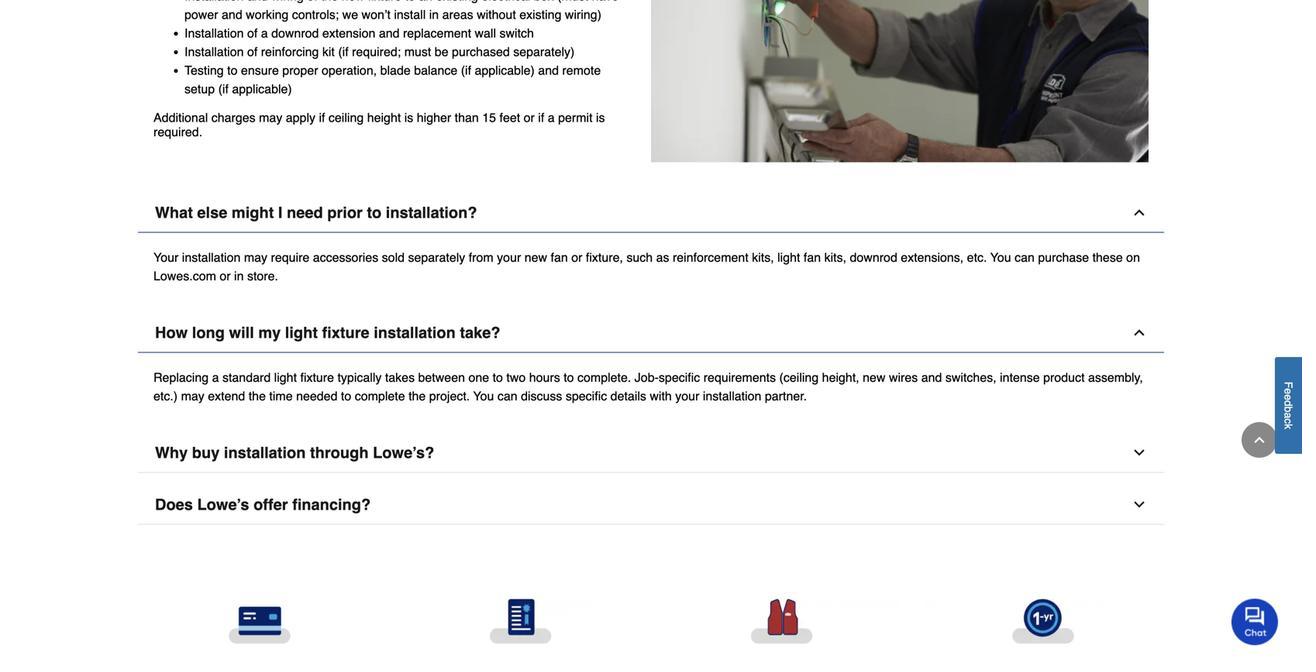 Task type: describe. For each thing, give the bounding box(es) containing it.
2 e from the top
[[1283, 395, 1295, 401]]

2 is from the left
[[596, 111, 605, 125]]

the inside 'installation and wiring of the new fixture to an existing electrical box (must have power and working controls; we won't install in areas without existing wiring) installation of a downrod extension and replacement wall switch installation of reinforcing kit (if required; must be purchased separately) testing to ensure proper operation, blade balance (if applicable) and remote setup (if applicable)'
[[321, 0, 338, 3]]

purchased
[[452, 45, 510, 59]]

an
[[419, 0, 433, 3]]

switches,
[[946, 370, 997, 385]]

long
[[192, 324, 225, 342]]

typically
[[338, 370, 382, 385]]

etc.)
[[153, 389, 178, 403]]

else
[[197, 204, 227, 222]]

required.
[[153, 125, 202, 139]]

complete.
[[578, 370, 631, 385]]

to left two
[[493, 370, 503, 385]]

installation inside 'button'
[[224, 444, 306, 462]]

downrod inside your installation may require accessories sold separately from your new fan or fixture, such as reinforcement kits, light fan kits, downrod extensions, etc. you can purchase these on lowes.com or in store.
[[850, 250, 898, 265]]

such
[[627, 250, 653, 265]]

c
[[1283, 419, 1295, 424]]

a lowe's red vest icon. image
[[664, 600, 900, 645]]

might
[[232, 204, 274, 222]]

than
[[455, 111, 479, 125]]

to up install at left
[[405, 0, 415, 3]]

be
[[435, 45, 449, 59]]

prior
[[327, 204, 363, 222]]

your installation may require accessories sold separately from your new fan or fixture, such as reinforcement kits, light fan kits, downrod extensions, etc. you can purchase these on lowes.com or in store.
[[153, 250, 1140, 283]]

can inside "replacing a standard light fixture typically takes between one to two hours to complete. job-specific requirements (ceiling height, new wires and switches, intense product assembly, etc.) may extend the time needed to complete the project. you can discuss specific details with your installation partner."
[[498, 389, 518, 403]]

2 if from the left
[[538, 111, 544, 125]]

takes
[[385, 370, 415, 385]]

1 vertical spatial existing
[[520, 7, 562, 22]]

0 vertical spatial of
[[307, 0, 318, 3]]

0 vertical spatial specific
[[659, 370, 700, 385]]

these
[[1093, 250, 1123, 265]]

lowe's
[[197, 496, 249, 514]]

1 vertical spatial applicable)
[[232, 82, 292, 96]]

areas
[[442, 7, 473, 22]]

a inside additional charges may apply if ceiling height is higher than 15 feet or if a permit is required.
[[548, 111, 555, 125]]

in inside your installation may require accessories sold separately from your new fan or fixture, such as reinforcement kits, light fan kits, downrod extensions, etc. you can purchase these on lowes.com or in store.
[[234, 269, 244, 283]]

2 installation from the top
[[185, 26, 244, 40]]

separately
[[408, 250, 465, 265]]

fixture,
[[586, 250, 623, 265]]

2 fan from the left
[[804, 250, 821, 265]]

chevron down image
[[1132, 497, 1147, 513]]

setup
[[185, 82, 215, 96]]

time
[[269, 389, 293, 403]]

wires
[[889, 370, 918, 385]]

does
[[155, 496, 193, 514]]

financing?
[[292, 496, 371, 514]]

kit
[[322, 45, 335, 59]]

between
[[418, 370, 465, 385]]

partner.
[[765, 389, 807, 403]]

does lowe's offer financing?
[[155, 496, 371, 514]]

to inside button
[[367, 204, 382, 222]]

light inside your installation may require accessories sold separately from your new fan or fixture, such as reinforcement kits, light fan kits, downrod extensions, etc. you can purchase these on lowes.com or in store.
[[778, 250, 800, 265]]

2 kits, from the left
[[825, 250, 847, 265]]

must
[[404, 45, 431, 59]]

reinforcement
[[673, 250, 749, 265]]

1 horizontal spatial (if
[[338, 45, 349, 59]]

k
[[1283, 424, 1295, 430]]

0 vertical spatial applicable)
[[475, 63, 535, 78]]

ceiling
[[329, 111, 364, 125]]

buy
[[192, 444, 220, 462]]

your inside "replacing a standard light fixture typically takes between one to two hours to complete. job-specific requirements (ceiling height, new wires and switches, intense product assembly, etc.) may extend the time needed to complete the project. you can discuss specific details with your installation partner."
[[675, 389, 700, 403]]

higher
[[417, 111, 451, 125]]

how
[[155, 324, 188, 342]]

(must
[[557, 0, 589, 3]]

new inside 'installation and wiring of the new fixture to an existing electrical box (must have power and working controls; we won't install in areas without existing wiring) installation of a downrod extension and replacement wall switch installation of reinforcing kit (if required; must be purchased separately) testing to ensure proper operation, blade balance (if applicable) and remote setup (if applicable)'
[[342, 0, 364, 3]]

have
[[592, 0, 619, 3]]

reinforcing
[[261, 45, 319, 59]]

and up required;
[[379, 26, 400, 40]]

f
[[1283, 382, 1295, 389]]

to down typically
[[341, 389, 351, 403]]

feet
[[500, 111, 520, 125]]

what else might i need prior to installation? button
[[138, 193, 1164, 233]]

wiring
[[271, 0, 304, 3]]

as
[[656, 250, 669, 265]]

chat invite button image
[[1232, 599, 1279, 646]]

1 vertical spatial (if
[[461, 63, 471, 78]]

and up working
[[247, 0, 268, 3]]

0 horizontal spatial specific
[[566, 389, 607, 403]]

and right power
[[222, 7, 242, 22]]

one
[[469, 370, 489, 385]]

apply
[[286, 111, 316, 125]]

what else might i need prior to installation?
[[155, 204, 477, 222]]

0 horizontal spatial the
[[249, 389, 266, 403]]

scroll to top element
[[1242, 422, 1278, 458]]

details
[[611, 389, 646, 403]]

controls;
[[292, 7, 339, 22]]

we
[[342, 7, 358, 22]]

lowes.com
[[153, 269, 216, 283]]

1 is from the left
[[404, 111, 413, 125]]

how long will my light fixture installation take?
[[155, 324, 500, 342]]

required;
[[352, 45, 401, 59]]

replacing
[[153, 370, 209, 385]]

a dark blue background check icon. image
[[402, 600, 639, 645]]

15
[[482, 111, 496, 125]]

won't
[[362, 7, 391, 22]]

installation and wiring of the new fixture to an existing electrical box (must have power and working controls; we won't install in areas without existing wiring) installation of a downrod extension and replacement wall switch installation of reinforcing kit (if required; must be purchased separately) testing to ensure proper operation, blade balance (if applicable) and remote setup (if applicable)
[[185, 0, 619, 96]]

will
[[229, 324, 254, 342]]

switch
[[500, 26, 534, 40]]

complete
[[355, 389, 405, 403]]

standard
[[222, 370, 271, 385]]

installation?
[[386, 204, 477, 222]]

can inside your installation may require accessories sold separately from your new fan or fixture, such as reinforcement kits, light fan kits, downrod extensions, etc. you can purchase these on lowes.com or in store.
[[1015, 250, 1035, 265]]

2 vertical spatial or
[[220, 269, 231, 283]]

power
[[185, 7, 218, 22]]

1 installation from the top
[[185, 0, 244, 3]]

hours
[[529, 370, 560, 385]]

additional charges may apply if ceiling height is higher than 15 feet or if a permit is required.
[[153, 111, 605, 139]]

chevron up image inside scroll to top element
[[1252, 433, 1267, 448]]

why buy installation through lowe's?
[[155, 444, 434, 462]]



Task type: locate. For each thing, give the bounding box(es) containing it.
your
[[153, 250, 179, 265]]

new inside your installation may require accessories sold separately from your new fan or fixture, such as reinforcement kits, light fan kits, downrod extensions, etc. you can purchase these on lowes.com or in store.
[[525, 250, 547, 265]]

0 vertical spatial fixture
[[368, 0, 402, 3]]

0 horizontal spatial applicable)
[[232, 82, 292, 96]]

a inside button
[[1283, 413, 1295, 419]]

to
[[405, 0, 415, 3], [227, 63, 238, 78], [367, 204, 382, 222], [493, 370, 503, 385], [564, 370, 574, 385], [341, 389, 351, 403]]

or left the store.
[[220, 269, 231, 283]]

installation up takes
[[374, 324, 456, 342]]

a blue 1-year labor warranty icon. image
[[925, 600, 1161, 645]]

1 vertical spatial in
[[234, 269, 244, 283]]

installation up does lowe's offer financing?
[[224, 444, 306, 462]]

product
[[1044, 370, 1085, 385]]

or right feet
[[524, 111, 535, 125]]

extension
[[322, 26, 376, 40]]

if
[[319, 111, 325, 125], [538, 111, 544, 125]]

installation down power
[[185, 26, 244, 40]]

1 vertical spatial may
[[244, 250, 267, 265]]

1 vertical spatial your
[[675, 389, 700, 403]]

specific up with
[[659, 370, 700, 385]]

fixture inside "replacing a standard light fixture typically takes between one to two hours to complete. job-specific requirements (ceiling height, new wires and switches, intense product assembly, etc.) may extend the time needed to complete the project. you can discuss specific details with your installation partner."
[[300, 370, 334, 385]]

installation up lowes.com
[[182, 250, 241, 265]]

charges
[[211, 111, 256, 125]]

of
[[307, 0, 318, 3], [247, 26, 258, 40], [247, 45, 258, 59]]

may left apply
[[259, 111, 282, 125]]

chevron up image inside the what else might i need prior to installation? button
[[1132, 205, 1147, 220]]

f e e d b a c k
[[1283, 382, 1295, 430]]

through
[[310, 444, 369, 462]]

your right from
[[497, 250, 521, 265]]

1 vertical spatial light
[[285, 324, 318, 342]]

fixture inside 'installation and wiring of the new fixture to an existing electrical box (must have power and working controls; we won't install in areas without existing wiring) installation of a downrod extension and replacement wall switch installation of reinforcing kit (if required; must be purchased separately) testing to ensure proper operation, blade balance (if applicable) and remote setup (if applicable)'
[[368, 0, 402, 3]]

of up controls;
[[307, 0, 318, 3]]

0 vertical spatial (if
[[338, 45, 349, 59]]

(if down purchased
[[461, 63, 471, 78]]

if right apply
[[319, 111, 325, 125]]

a inside 'installation and wiring of the new fixture to an existing electrical box (must have power and working controls; we won't install in areas without existing wiring) installation of a downrod extension and replacement wall switch installation of reinforcing kit (if required; must be purchased separately) testing to ensure proper operation, blade balance (if applicable) and remote setup (if applicable)'
[[261, 26, 268, 40]]

1 vertical spatial chevron up image
[[1132, 325, 1147, 341]]

on
[[1127, 250, 1140, 265]]

downrod
[[271, 26, 319, 40], [850, 250, 898, 265]]

a
[[261, 26, 268, 40], [548, 111, 555, 125], [212, 370, 219, 385], [1283, 413, 1295, 419]]

1 horizontal spatial downrod
[[850, 250, 898, 265]]

e up b
[[1283, 395, 1295, 401]]

f e e d b a c k button
[[1275, 357, 1302, 454]]

you
[[991, 250, 1011, 265], [473, 389, 494, 403]]

a dark blue credit card icon. image
[[141, 600, 378, 645]]

a up k
[[1283, 413, 1295, 419]]

(ceiling
[[780, 370, 819, 385]]

working
[[246, 7, 289, 22]]

if right feet
[[538, 111, 544, 125]]

0 horizontal spatial you
[[473, 389, 494, 403]]

1 horizontal spatial existing
[[520, 7, 562, 22]]

additional
[[153, 111, 208, 125]]

may
[[259, 111, 282, 125], [244, 250, 267, 265], [181, 389, 204, 403]]

or inside additional charges may apply if ceiling height is higher than 15 feet or if a permit is required.
[[524, 111, 535, 125]]

and right wires
[[922, 370, 942, 385]]

0 vertical spatial you
[[991, 250, 1011, 265]]

0 vertical spatial chevron up image
[[1132, 205, 1147, 220]]

1 e from the top
[[1283, 389, 1295, 395]]

sold
[[382, 250, 405, 265]]

you inside your installation may require accessories sold separately from your new fan or fixture, such as reinforcement kits, light fan kits, downrod extensions, etc. you can purchase these on lowes.com or in store.
[[991, 250, 1011, 265]]

installation down requirements
[[703, 389, 762, 403]]

1 horizontal spatial new
[[525, 250, 547, 265]]

2 horizontal spatial new
[[863, 370, 886, 385]]

1 horizontal spatial in
[[429, 7, 439, 22]]

0 vertical spatial light
[[778, 250, 800, 265]]

electrical
[[482, 0, 531, 3]]

chevron up image left f e e d b a c k button
[[1252, 433, 1267, 448]]

0 horizontal spatial (if
[[218, 82, 229, 96]]

installation
[[182, 250, 241, 265], [374, 324, 456, 342], [703, 389, 762, 403], [224, 444, 306, 462]]

1 horizontal spatial if
[[538, 111, 544, 125]]

1 vertical spatial installation
[[185, 26, 244, 40]]

chevron up image up on
[[1132, 205, 1147, 220]]

1 horizontal spatial can
[[1015, 250, 1035, 265]]

e
[[1283, 389, 1295, 395], [1283, 395, 1295, 401]]

my
[[258, 324, 281, 342]]

2 horizontal spatial the
[[409, 389, 426, 403]]

to left ensure
[[227, 63, 238, 78]]

installation up power
[[185, 0, 244, 3]]

applicable) down ensure
[[232, 82, 292, 96]]

3 installation from the top
[[185, 45, 244, 59]]

0 horizontal spatial is
[[404, 111, 413, 125]]

0 vertical spatial downrod
[[271, 26, 319, 40]]

1 vertical spatial you
[[473, 389, 494, 403]]

2 horizontal spatial or
[[572, 250, 583, 265]]

2 horizontal spatial (if
[[461, 63, 471, 78]]

wiring)
[[565, 7, 602, 22]]

may down replacing
[[181, 389, 204, 403]]

2 vertical spatial installation
[[185, 45, 244, 59]]

chevron up image
[[1132, 205, 1147, 220], [1132, 325, 1147, 341], [1252, 433, 1267, 448]]

1 vertical spatial fixture
[[322, 324, 370, 342]]

0 vertical spatial can
[[1015, 250, 1035, 265]]

can left purchase
[[1015, 250, 1035, 265]]

chevron up image inside how long will my light fixture installation take? "button"
[[1132, 325, 1147, 341]]

requirements
[[704, 370, 776, 385]]

job-
[[635, 370, 659, 385]]

in left the store.
[[234, 269, 244, 283]]

e up d
[[1283, 389, 1295, 395]]

a left the 'permit' at the top
[[548, 111, 555, 125]]

1 horizontal spatial the
[[321, 0, 338, 3]]

accessories
[[313, 250, 378, 265]]

purchase
[[1038, 250, 1089, 265]]

store.
[[247, 269, 278, 283]]

in inside 'installation and wiring of the new fixture to an existing electrical box (must have power and working controls; we won't install in areas without existing wiring) installation of a downrod extension and replacement wall switch installation of reinforcing kit (if required; must be purchased separately) testing to ensure proper operation, blade balance (if applicable) and remote setup (if applicable)'
[[429, 7, 439, 22]]

of down working
[[247, 26, 258, 40]]

balance
[[414, 63, 458, 78]]

new right from
[[525, 250, 547, 265]]

specific
[[659, 370, 700, 385], [566, 389, 607, 403]]

permit
[[558, 111, 593, 125]]

is right height
[[404, 111, 413, 125]]

why
[[155, 444, 188, 462]]

1 horizontal spatial or
[[524, 111, 535, 125]]

offer
[[254, 496, 288, 514]]

replacement
[[403, 26, 471, 40]]

how long will my light fixture installation take? button
[[138, 313, 1164, 353]]

0 vertical spatial your
[[497, 250, 521, 265]]

existing down "box"
[[520, 7, 562, 22]]

d
[[1283, 401, 1295, 407]]

0 horizontal spatial if
[[319, 111, 325, 125]]

1 horizontal spatial applicable)
[[475, 63, 535, 78]]

lowe's?
[[373, 444, 434, 462]]

the down the standard
[[249, 389, 266, 403]]

to right hours
[[564, 370, 574, 385]]

installation inside "button"
[[374, 324, 456, 342]]

downrod up reinforcing
[[271, 26, 319, 40]]

0 vertical spatial or
[[524, 111, 535, 125]]

chevron up image for how long will my light fixture installation take?
[[1132, 325, 1147, 341]]

0 horizontal spatial or
[[220, 269, 231, 283]]

height
[[367, 111, 401, 125]]

1 vertical spatial new
[[525, 250, 547, 265]]

(if right kit
[[338, 45, 349, 59]]

to right prior
[[367, 204, 382, 222]]

fixture up the needed
[[300, 370, 334, 385]]

installation inside your installation may require accessories sold separately from your new fan or fixture, such as reinforcement kits, light fan kits, downrod extensions, etc. you can purchase these on lowes.com or in store.
[[182, 250, 241, 265]]

take?
[[460, 324, 500, 342]]

0 vertical spatial in
[[429, 7, 439, 22]]

2 vertical spatial of
[[247, 45, 258, 59]]

ensure
[[241, 63, 279, 78]]

intense
[[1000, 370, 1040, 385]]

specific down complete.
[[566, 389, 607, 403]]

two
[[507, 370, 526, 385]]

1 vertical spatial can
[[498, 389, 518, 403]]

and down separately) on the left of page
[[538, 63, 559, 78]]

0 vertical spatial existing
[[436, 0, 478, 3]]

kits,
[[752, 250, 774, 265], [825, 250, 847, 265]]

0 horizontal spatial existing
[[436, 0, 478, 3]]

1 horizontal spatial kits,
[[825, 250, 847, 265]]

height,
[[822, 370, 859, 385]]

new up we
[[342, 0, 364, 3]]

may for installation
[[244, 250, 267, 265]]

or left fixture,
[[572, 250, 583, 265]]

0 horizontal spatial fan
[[551, 250, 568, 265]]

extensions,
[[901, 250, 964, 265]]

1 vertical spatial downrod
[[850, 250, 898, 265]]

is right the 'permit' at the top
[[596, 111, 605, 125]]

testing
[[185, 63, 224, 78]]

your inside your installation may require accessories sold separately from your new fan or fixture, such as reinforcement kits, light fan kits, downrod extensions, etc. you can purchase these on lowes.com or in store.
[[497, 250, 521, 265]]

downrod inside 'installation and wiring of the new fixture to an existing electrical box (must have power and working controls; we won't install in areas without existing wiring) installation of a downrod extension and replacement wall switch installation of reinforcing kit (if required; must be purchased separately) testing to ensure proper operation, blade balance (if applicable) and remote setup (if applicable)'
[[271, 26, 319, 40]]

1 vertical spatial specific
[[566, 389, 607, 403]]

1 horizontal spatial fan
[[804, 250, 821, 265]]

0 horizontal spatial in
[[234, 269, 244, 283]]

1 kits, from the left
[[752, 250, 774, 265]]

separately)
[[513, 45, 575, 59]]

new left wires
[[863, 370, 886, 385]]

1 horizontal spatial your
[[675, 389, 700, 403]]

0 horizontal spatial kits,
[[752, 250, 774, 265]]

a man in a blue lowe's vest installing a silver vanity light. image
[[651, 0, 1149, 162]]

chevron up image up the 'assembly,'
[[1132, 325, 1147, 341]]

your right with
[[675, 389, 700, 403]]

installation inside "replacing a standard light fixture typically takes between one to two hours to complete. job-specific requirements (ceiling height, new wires and switches, intense product assembly, etc.) may extend the time needed to complete the project. you can discuss specific details with your installation partner."
[[703, 389, 762, 403]]

fixture inside "button"
[[322, 324, 370, 342]]

0 horizontal spatial can
[[498, 389, 518, 403]]

1 horizontal spatial specific
[[659, 370, 700, 385]]

light
[[778, 250, 800, 265], [285, 324, 318, 342], [274, 370, 297, 385]]

is
[[404, 111, 413, 125], [596, 111, 605, 125]]

0 vertical spatial installation
[[185, 0, 244, 3]]

your
[[497, 250, 521, 265], [675, 389, 700, 403]]

etc.
[[967, 250, 987, 265]]

0 horizontal spatial new
[[342, 0, 364, 3]]

operation,
[[322, 63, 377, 78]]

1 vertical spatial or
[[572, 250, 583, 265]]

2 vertical spatial chevron up image
[[1252, 433, 1267, 448]]

fixture up won't
[[368, 0, 402, 3]]

need
[[287, 204, 323, 222]]

light inside "replacing a standard light fixture typically takes between one to two hours to complete. job-specific requirements (ceiling height, new wires and switches, intense product assembly, etc.) may extend the time needed to complete the project. you can discuss specific details with your installation partner."
[[274, 370, 297, 385]]

of up ensure
[[247, 45, 258, 59]]

installation up testing
[[185, 45, 244, 59]]

may up the store.
[[244, 250, 267, 265]]

0 horizontal spatial downrod
[[271, 26, 319, 40]]

the up controls;
[[321, 0, 338, 3]]

0 vertical spatial may
[[259, 111, 282, 125]]

a up extend
[[212, 370, 219, 385]]

assembly,
[[1088, 370, 1143, 385]]

without
[[477, 7, 516, 22]]

1 vertical spatial of
[[247, 26, 258, 40]]

light inside how long will my light fixture installation take? "button"
[[285, 324, 318, 342]]

may inside additional charges may apply if ceiling height is higher than 15 feet or if a permit is required.
[[259, 111, 282, 125]]

and inside "replacing a standard light fixture typically takes between one to two hours to complete. job-specific requirements (ceiling height, new wires and switches, intense product assembly, etc.) may extend the time needed to complete the project. you can discuss specific details with your installation partner."
[[922, 370, 942, 385]]

you right the etc.
[[991, 250, 1011, 265]]

in
[[429, 7, 439, 22], [234, 269, 244, 283]]

1 horizontal spatial you
[[991, 250, 1011, 265]]

(if right setup
[[218, 82, 229, 96]]

may inside "replacing a standard light fixture typically takes between one to two hours to complete. job-specific requirements (ceiling height, new wires and switches, intense product assembly, etc.) may extend the time needed to complete the project. you can discuss specific details with your installation partner."
[[181, 389, 204, 403]]

may for charges
[[259, 111, 282, 125]]

2 vertical spatial light
[[274, 370, 297, 385]]

fixture
[[368, 0, 402, 3], [322, 324, 370, 342], [300, 370, 334, 385]]

the down takes
[[409, 389, 426, 403]]

extend
[[208, 389, 245, 403]]

(if
[[338, 45, 349, 59], [461, 63, 471, 78], [218, 82, 229, 96]]

0 horizontal spatial your
[[497, 250, 521, 265]]

install
[[394, 7, 426, 22]]

a down working
[[261, 26, 268, 40]]

with
[[650, 389, 672, 403]]

2 vertical spatial (if
[[218, 82, 229, 96]]

you inside "replacing a standard light fixture typically takes between one to two hours to complete. job-specific requirements (ceiling height, new wires and switches, intense product assembly, etc.) may extend the time needed to complete the project. you can discuss specific details with your installation partner."
[[473, 389, 494, 403]]

can
[[1015, 250, 1035, 265], [498, 389, 518, 403]]

2 vertical spatial may
[[181, 389, 204, 403]]

in down an
[[429, 7, 439, 22]]

why buy installation through lowe's? button
[[138, 434, 1164, 473]]

discuss
[[521, 389, 562, 403]]

chevron up image for what else might i need prior to installation?
[[1132, 205, 1147, 220]]

1 fan from the left
[[551, 250, 568, 265]]

2 vertical spatial fixture
[[300, 370, 334, 385]]

1 if from the left
[[319, 111, 325, 125]]

may inside your installation may require accessories sold separately from your new fan or fixture, such as reinforcement kits, light fan kits, downrod extensions, etc. you can purchase these on lowes.com or in store.
[[244, 250, 267, 265]]

replacing a standard light fixture typically takes between one to two hours to complete. job-specific requirements (ceiling height, new wires and switches, intense product assembly, etc.) may extend the time needed to complete the project. you can discuss specific details with your installation partner.
[[153, 370, 1143, 403]]

or
[[524, 111, 535, 125], [572, 250, 583, 265], [220, 269, 231, 283]]

2 vertical spatial new
[[863, 370, 886, 385]]

does lowe's offer financing? button
[[138, 486, 1164, 525]]

applicable) down purchased
[[475, 63, 535, 78]]

new inside "replacing a standard light fixture typically takes between one to two hours to complete. job-specific requirements (ceiling height, new wires and switches, intense product assembly, etc.) may extend the time needed to complete the project. you can discuss specific details with your installation partner."
[[863, 370, 886, 385]]

1 horizontal spatial is
[[596, 111, 605, 125]]

you down one
[[473, 389, 494, 403]]

0 vertical spatial new
[[342, 0, 364, 3]]

can down two
[[498, 389, 518, 403]]

a inside "replacing a standard light fixture typically takes between one to two hours to complete. job-specific requirements (ceiling height, new wires and switches, intense product assembly, etc.) may extend the time needed to complete the project. you can discuss specific details with your installation partner."
[[212, 370, 219, 385]]

remote
[[562, 63, 601, 78]]

proper
[[282, 63, 318, 78]]

existing up areas
[[436, 0, 478, 3]]

and
[[247, 0, 268, 3], [222, 7, 242, 22], [379, 26, 400, 40], [538, 63, 559, 78], [922, 370, 942, 385]]

chevron down image
[[1132, 445, 1147, 461]]

downrod left the extensions,
[[850, 250, 898, 265]]

fixture up typically
[[322, 324, 370, 342]]



Task type: vqa. For each thing, say whether or not it's contained in the screenshot.
required;
yes



